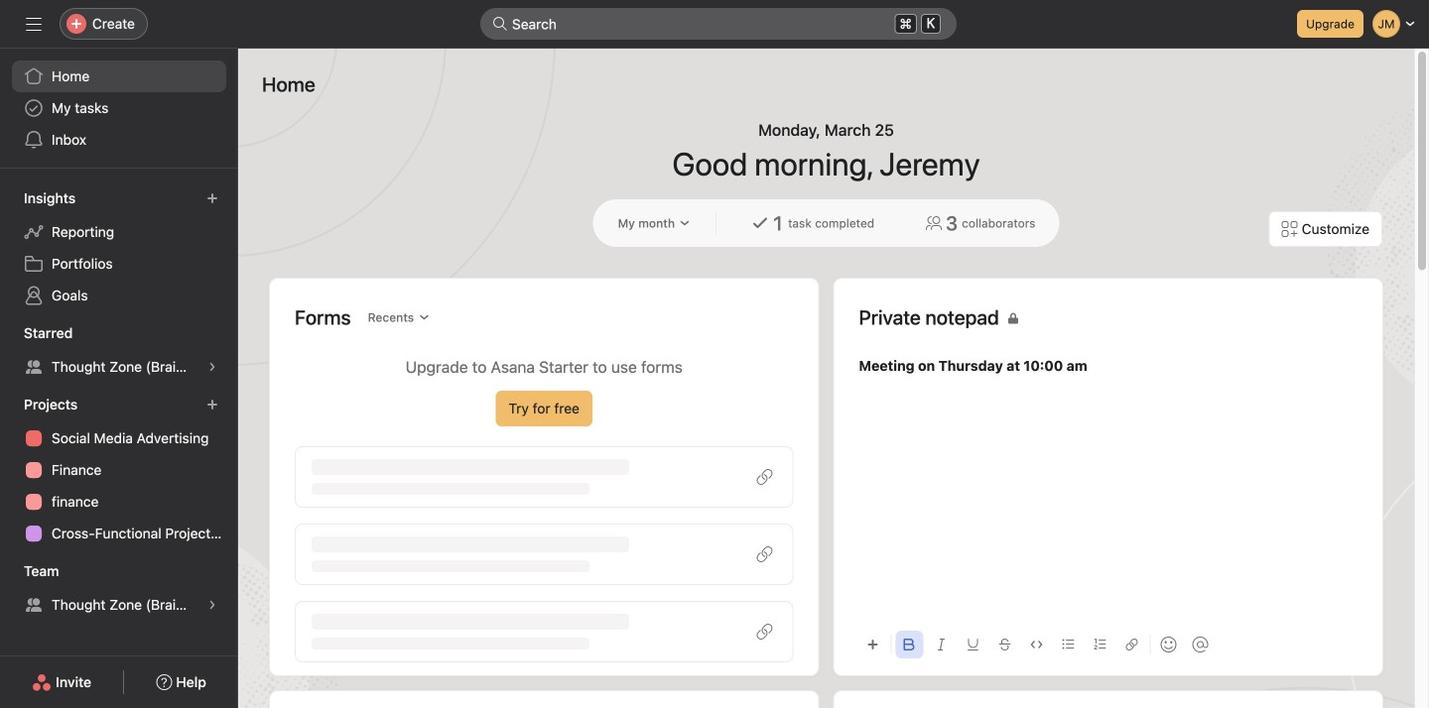 Task type: vqa. For each thing, say whether or not it's contained in the screenshot.
emoji image
yes



Task type: locate. For each thing, give the bounding box(es) containing it.
projects element
[[0, 387, 238, 554]]

global element
[[0, 49, 238, 168]]

prominent image
[[492, 16, 508, 32]]

strikethrough image
[[999, 639, 1011, 651]]

Search tasks, projects, and more text field
[[480, 8, 957, 40]]

italics image
[[935, 639, 947, 651]]

insert an object image
[[867, 639, 879, 651]]

bold image
[[904, 639, 916, 651]]

numbered list image
[[1094, 639, 1106, 651]]

None field
[[480, 8, 957, 40]]

toolbar
[[859, 622, 1358, 667]]

link image
[[1126, 639, 1138, 651]]

teams element
[[0, 554, 238, 625]]

underline image
[[967, 639, 979, 651]]



Task type: describe. For each thing, give the bounding box(es) containing it.
insights element
[[0, 181, 238, 316]]

hide sidebar image
[[26, 16, 42, 32]]

starred element
[[0, 316, 238, 387]]

at mention image
[[1193, 637, 1208, 653]]

bulleted list image
[[1062, 639, 1074, 651]]

code image
[[1031, 639, 1043, 651]]

emoji image
[[1161, 637, 1177, 653]]

new insights image
[[206, 193, 218, 204]]



